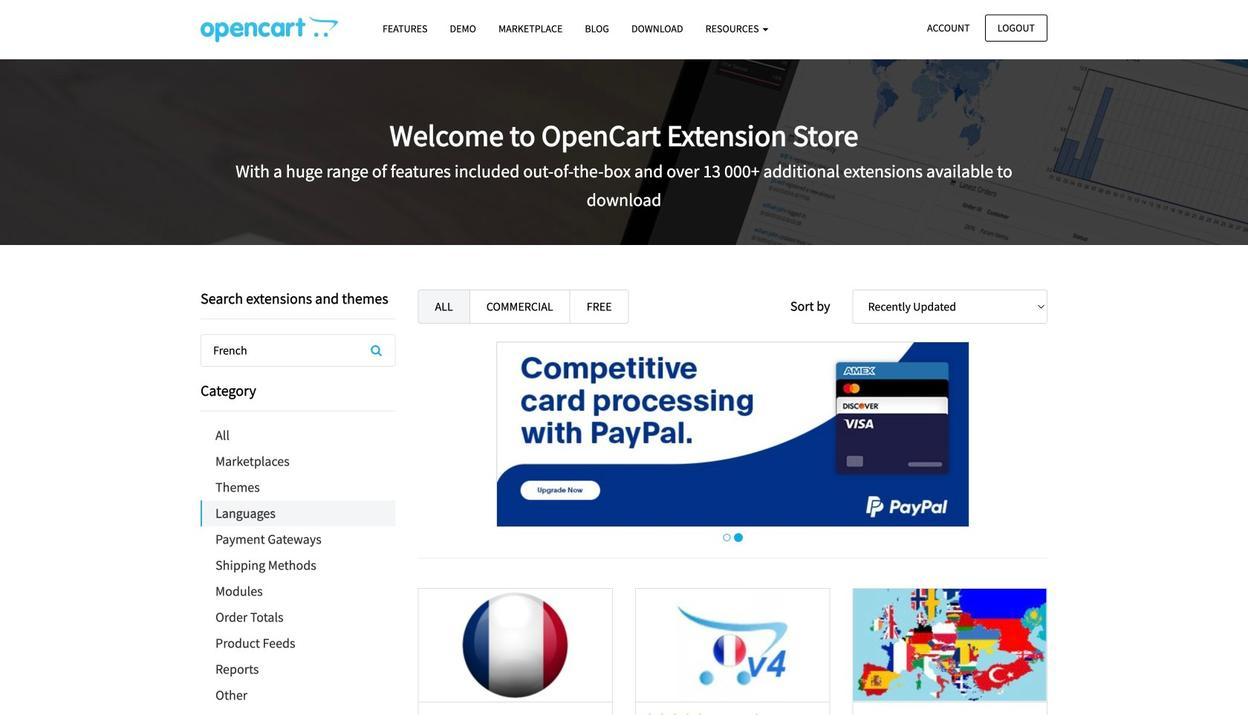 Task type: describe. For each thing, give the bounding box(es) containing it.
paypal payment gateway image
[[496, 342, 970, 528]]

" opencart europa" 1.5.4.1 image
[[854, 589, 1047, 702]]

search image
[[371, 345, 382, 357]]



Task type: vqa. For each thing, say whether or not it's contained in the screenshot.
OpenCart - Open Source Shopping Cart Solution image
no



Task type: locate. For each thing, give the bounding box(es) containing it.
None text field
[[201, 335, 395, 366]]

opencart language  extensions image
[[201, 16, 338, 42]]

✔ french language pack v2 and v3.+ - 100% prof.. image
[[419, 589, 612, 702]]

⭐️⭐️⭐️⭐️⭐️ français | frenc.. image
[[636, 589, 830, 702]]



